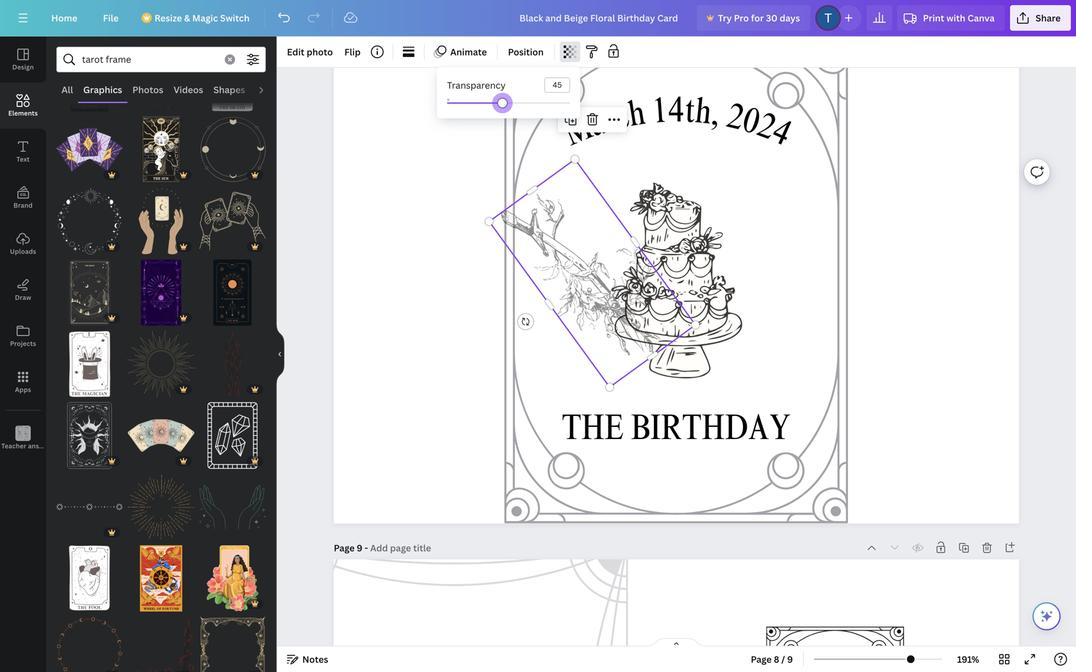 Task type: describe. For each thing, give the bounding box(es) containing it.
page 8 / 9 button
[[746, 650, 799, 670]]

9 inside "page 8 / 9" button
[[788, 654, 793, 666]]

position
[[508, 46, 544, 58]]

Design title text field
[[509, 5, 692, 31]]

8
[[774, 654, 780, 666]]

main menu bar
[[0, 0, 1077, 37]]

191%
[[958, 654, 980, 666]]

/
[[782, 654, 786, 666]]

wheel of fortune tarot card image
[[128, 546, 194, 612]]

answer
[[28, 442, 51, 451]]

show pages image
[[646, 638, 708, 649]]

cosmic vintage star burst image
[[128, 474, 194, 541]]

try
[[718, 12, 732, 24]]

magic
[[192, 12, 218, 24]]

0 horizontal spatial 9
[[357, 543, 363, 555]]

audio button
[[250, 78, 286, 102]]

print
[[924, 12, 945, 24]]

try pro for 30 days
[[718, 12, 800, 24]]

canva
[[968, 12, 995, 24]]

all button
[[56, 78, 78, 102]]

projects button
[[0, 313, 46, 360]]

sun tarot card illustration image
[[200, 260, 266, 326]]

tarot card image
[[128, 260, 194, 326]]

shapes
[[214, 84, 245, 96]]

animate button
[[430, 42, 492, 62]]

text
[[16, 155, 30, 164]]

draw
[[15, 294, 31, 302]]

position button
[[503, 42, 549, 62]]

dark fantasy, frame border, frame corner, frame edge ivy 2 colors vector image
[[200, 331, 266, 398]]

mystical monoline circle frame image
[[200, 117, 266, 183]]

a hand holding two tarot cards image
[[200, 188, 266, 255]]

dark fantasy, frame border, frame corner, frame edge wands 2 colors vector image
[[128, 618, 194, 673]]

photos button
[[127, 78, 169, 102]]

resize
[[155, 12, 182, 24]]

tarot card spreads image
[[128, 403, 194, 469]]

uploads button
[[0, 221, 46, 267]]

home link
[[41, 5, 88, 31]]

celestial border sun line frame image
[[128, 331, 194, 398]]

brand
[[13, 201, 33, 210]]

graphics
[[83, 84, 122, 96]]

keys
[[52, 442, 66, 451]]

photo
[[307, 46, 333, 58]]

design button
[[0, 37, 46, 83]]

flip
[[345, 46, 361, 58]]

all
[[62, 84, 73, 96]]

moon tarot card illustration image
[[56, 45, 123, 112]]

transparency
[[447, 79, 506, 91]]

switch
[[220, 12, 250, 24]]

tarot card with hands image
[[128, 188, 194, 255]]

the birthday
[[562, 414, 791, 450]]

shapes button
[[208, 78, 250, 102]]

videos button
[[169, 78, 208, 102]]

cosmic vintage sun moon and stars image
[[128, 45, 194, 112]]

canva assistant image
[[1040, 609, 1055, 625]]

apps
[[15, 386, 31, 394]]

30
[[766, 12, 778, 24]]

Search elements search field
[[82, 47, 217, 72]]

design
[[12, 63, 34, 71]]



Task type: vqa. For each thing, say whether or not it's contained in the screenshot.
#f6bbb7 icon
no



Task type: locate. For each thing, give the bounding box(es) containing it.
hand drawn tarot card for the fool illustration image
[[56, 546, 123, 612]]

page left the -
[[334, 543, 355, 555]]

the
[[562, 414, 624, 450]]

home
[[51, 12, 77, 24]]

page 8 / 9
[[751, 654, 793, 666]]

1 vertical spatial page
[[751, 654, 772, 666]]

for
[[751, 12, 764, 24]]

hand drawn tarot card for death illustration image
[[200, 45, 266, 112]]

9 right /
[[788, 654, 793, 666]]

notes
[[303, 654, 328, 666]]

round celestial frame image
[[56, 618, 123, 673]]

hand drawn tarot cards image
[[56, 117, 123, 183]]

elements button
[[0, 83, 46, 129]]

0 horizontal spatial page
[[334, 543, 355, 555]]

print with canva
[[924, 12, 995, 24]]

print with canva button
[[898, 5, 1005, 31]]

-
[[365, 543, 368, 555]]

page
[[334, 543, 355, 555], [751, 654, 772, 666]]

page for page 9 -
[[334, 543, 355, 555]]

photos
[[133, 84, 163, 96]]

teacher answer keys
[[1, 442, 66, 451]]

side panel tab list
[[0, 37, 66, 462]]

Transparency text field
[[545, 78, 570, 92]]

teacher
[[1, 442, 26, 451]]

;
[[22, 443, 24, 451]]

projects
[[10, 340, 36, 348]]

graphics button
[[78, 78, 127, 102]]

pro
[[734, 12, 749, 24]]

edit
[[287, 46, 305, 58]]

try pro for 30 days button
[[697, 5, 811, 31]]

tarot card illustration image
[[56, 260, 123, 326]]

with
[[947, 12, 966, 24]]

9 left the -
[[357, 543, 363, 555]]

the sun tarot card illustration image
[[128, 117, 194, 183]]

resize & magic switch
[[155, 12, 250, 24]]

file button
[[93, 5, 129, 31]]

elements
[[8, 109, 38, 118]]

Page title text field
[[370, 542, 433, 555]]

file
[[103, 12, 119, 24]]

days
[[780, 12, 800, 24]]

draw button
[[0, 267, 46, 313]]

9
[[357, 543, 363, 555], [788, 654, 793, 666]]

hand drawn tarot card for the magician illustration image
[[56, 331, 123, 398]]

animate
[[451, 46, 487, 58]]

&
[[184, 12, 190, 24]]

191% button
[[948, 650, 990, 670]]

videos
[[174, 84, 203, 96]]

share
[[1036, 12, 1061, 24]]

apps button
[[0, 360, 46, 406]]

page inside button
[[751, 654, 772, 666]]

text button
[[0, 129, 46, 175]]

edit photo button
[[282, 42, 338, 62]]

group
[[56, 45, 123, 112], [128, 45, 194, 112], [200, 45, 266, 112], [56, 109, 123, 183], [128, 109, 194, 183], [200, 109, 266, 183], [56, 181, 123, 255], [128, 181, 194, 255], [200, 181, 266, 255], [56, 252, 123, 326], [128, 252, 194, 326], [200, 252, 266, 326], [56, 324, 123, 398], [128, 324, 194, 398], [200, 324, 266, 398], [56, 395, 123, 469], [128, 395, 194, 469], [200, 395, 266, 469], [56, 467, 123, 541], [128, 467, 194, 541], [200, 467, 266, 541], [56, 538, 123, 612], [128, 538, 194, 612], [200, 538, 266, 612], [56, 610, 123, 673], [128, 610, 194, 673], [200, 610, 266, 673]]

1 horizontal spatial page
[[751, 654, 772, 666]]

birthday
[[631, 414, 791, 450]]

notes button
[[282, 650, 334, 670]]

1 vertical spatial 9
[[788, 654, 793, 666]]

resize & magic switch button
[[134, 5, 260, 31]]

celestial frame line image
[[200, 618, 266, 673]]

edit photo
[[287, 46, 333, 58]]

flip button
[[339, 42, 366, 62]]

uploads
[[10, 247, 36, 256]]

share button
[[1011, 5, 1072, 31]]

page left 8 at the bottom
[[751, 654, 772, 666]]

page 9 -
[[334, 543, 370, 555]]

brand button
[[0, 175, 46, 221]]

0 vertical spatial 9
[[357, 543, 363, 555]]

audio
[[256, 84, 281, 96]]

1 horizontal spatial 9
[[788, 654, 793, 666]]

the empress tarot image
[[200, 546, 266, 612]]

page for page 8 / 9
[[751, 654, 772, 666]]

cosmic vintage hands open image
[[200, 474, 266, 541]]

hide image
[[276, 324, 285, 385]]

0 vertical spatial page
[[334, 543, 355, 555]]



